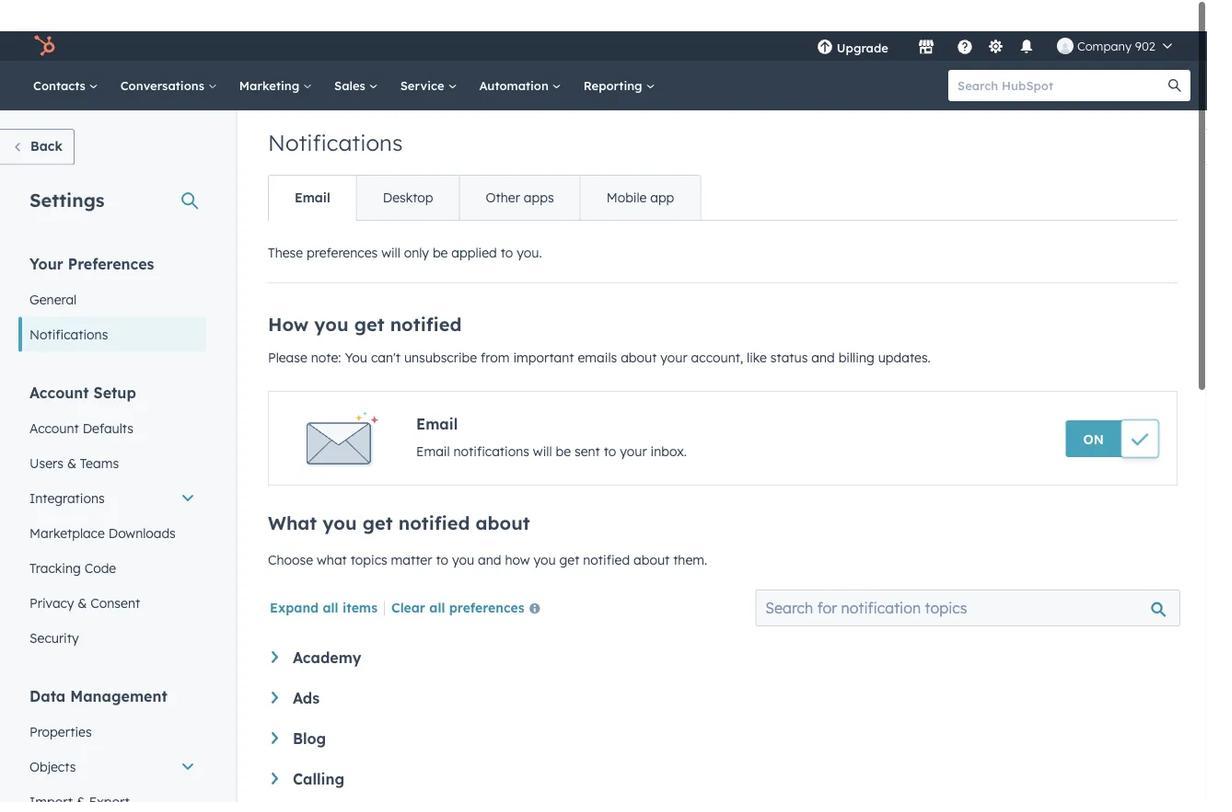 Task type: describe. For each thing, give the bounding box(es) containing it.
general
[[29, 260, 77, 276]]

only
[[404, 214, 429, 230]]

please
[[268, 319, 307, 335]]

security
[[29, 599, 79, 615]]

sent
[[575, 412, 600, 429]]

chat and email conversations
[[293, 780, 513, 798]]

how
[[268, 282, 309, 305]]

service
[[400, 46, 448, 62]]

reporting
[[584, 46, 646, 62]]

0 horizontal spatial and
[[332, 780, 360, 798]]

other apps button
[[459, 145, 580, 189]]

caret image for calling
[[272, 742, 278, 754]]

account defaults link
[[18, 380, 206, 415]]

back
[[30, 107, 63, 123]]

other apps
[[486, 158, 554, 174]]

notifications
[[453, 412, 529, 429]]

unsubscribe
[[404, 319, 477, 335]]

calling
[[293, 739, 344, 758]]

desktop button
[[356, 145, 459, 189]]

email button
[[269, 145, 356, 189]]

general link
[[18, 251, 206, 286]]

email notifications will be sent to your inbox.
[[416, 412, 687, 429]]

will for be
[[533, 412, 552, 429]]

caret image for ads
[[272, 661, 278, 673]]

integrations button
[[18, 450, 206, 485]]

applied
[[451, 214, 497, 230]]

tracking code
[[29, 529, 116, 545]]

integrations
[[29, 459, 105, 475]]

choose what topics matter to you and how you get notified about them.
[[268, 521, 707, 537]]

what
[[268, 481, 317, 504]]

setup
[[93, 352, 136, 371]]

account for account defaults
[[29, 389, 79, 405]]

import
[[29, 763, 73, 779]]

marketplace downloads
[[29, 494, 176, 510]]

choose
[[268, 521, 313, 537]]

notified for how you get notified
[[398, 481, 470, 504]]

expand all items button
[[270, 568, 378, 584]]

how you get notified
[[268, 282, 462, 305]]

email inside button
[[295, 158, 330, 174]]

note:
[[311, 319, 341, 335]]

these
[[268, 214, 303, 230]]

2 vertical spatial about
[[634, 521, 670, 537]]

account setup
[[29, 352, 136, 371]]

consent
[[90, 564, 140, 580]]

1 vertical spatial email
[[416, 384, 458, 402]]

notified for notifications
[[390, 282, 462, 305]]

security link
[[18, 590, 206, 625]]

important
[[513, 319, 574, 335]]

updates.
[[878, 319, 931, 335]]

marketplace
[[29, 494, 105, 510]]

1 horizontal spatial notifications
[[268, 98, 403, 125]]

apps
[[524, 158, 554, 174]]

emails
[[578, 319, 617, 335]]

clear all preferences button
[[391, 567, 548, 589]]

academy button
[[272, 618, 1174, 636]]

tracking
[[29, 529, 81, 545]]

what you get notified about
[[268, 481, 530, 504]]

users
[[29, 424, 63, 440]]

how
[[505, 521, 530, 537]]

preferences inside clear all preferences button
[[449, 568, 525, 584]]

you.
[[517, 214, 542, 230]]

0 vertical spatial about
[[621, 319, 657, 335]]

app
[[650, 158, 674, 174]]

service link
[[389, 29, 468, 79]]

blog button
[[272, 699, 1174, 717]]

downloads
[[108, 494, 176, 510]]

blog
[[293, 699, 326, 717]]

all for expand
[[323, 568, 338, 584]]

what
[[317, 521, 347, 537]]

tracking code link
[[18, 520, 206, 555]]

properties link
[[18, 684, 206, 719]]

desktop
[[383, 158, 433, 174]]

from
[[481, 319, 510, 335]]

conversations
[[120, 46, 208, 62]]

account setup element
[[18, 351, 206, 625]]

0 horizontal spatial your
[[620, 412, 647, 429]]

search button
[[1159, 39, 1191, 70]]

1 vertical spatial about
[[476, 481, 530, 504]]

privacy
[[29, 564, 74, 580]]

objects button
[[18, 719, 206, 754]]

0 horizontal spatial to
[[436, 521, 448, 537]]

you up what
[[323, 481, 357, 504]]

1 horizontal spatial and
[[478, 521, 501, 537]]

& for consent
[[78, 564, 87, 580]]

account for account setup
[[29, 352, 89, 371]]

ads button
[[272, 658, 1174, 677]]

marketing link
[[228, 29, 323, 79]]

conversations
[[410, 780, 513, 798]]

caret image for chat and email conversations
[[272, 783, 278, 794]]

search image
[[1168, 48, 1181, 61]]

account,
[[691, 319, 743, 335]]



Task type: vqa. For each thing, say whether or not it's contained in the screenshot.
second Account from the bottom
yes



Task type: locate. For each thing, give the bounding box(es) containing it.
2 vertical spatial and
[[332, 780, 360, 798]]

1 vertical spatial account
[[29, 389, 79, 405]]

2 vertical spatial &
[[76, 763, 85, 779]]

account up users
[[29, 389, 79, 405]]

1 vertical spatial notifications
[[29, 295, 108, 311]]

notified
[[390, 282, 462, 305], [398, 481, 470, 504], [583, 521, 630, 537]]

1 vertical spatial preferences
[[449, 568, 525, 584]]

caret image left chat
[[272, 783, 278, 794]]

email up notifications
[[416, 384, 458, 402]]

like
[[747, 319, 767, 335]]

1 account from the top
[[29, 352, 89, 371]]

objects
[[29, 728, 76, 744]]

privacy & consent
[[29, 564, 140, 580]]

email left notifications
[[416, 412, 450, 429]]

2 all from the left
[[429, 568, 445, 584]]

2 account from the top
[[29, 389, 79, 405]]

calling button
[[272, 739, 1174, 758]]

& for teams
[[67, 424, 76, 440]]

to right matter
[[436, 521, 448, 537]]

defaults
[[83, 389, 133, 405]]

0 vertical spatial notifications
[[268, 98, 403, 125]]

and left how
[[478, 521, 501, 537]]

0 vertical spatial will
[[381, 214, 400, 230]]

0 horizontal spatial be
[[433, 214, 448, 230]]

2 caret image from the top
[[272, 783, 278, 794]]

0 horizontal spatial will
[[381, 214, 400, 230]]

to left you. on the top left of the page
[[501, 214, 513, 230]]

caret image
[[272, 661, 278, 673], [272, 783, 278, 794]]

& left export at the bottom left of page
[[76, 763, 85, 779]]

0 horizontal spatial notifications
[[29, 295, 108, 311]]

1 horizontal spatial be
[[556, 412, 571, 429]]

1 vertical spatial &
[[78, 564, 87, 580]]

be
[[433, 214, 448, 230], [556, 412, 571, 429]]

about
[[621, 319, 657, 335], [476, 481, 530, 504], [634, 521, 670, 537]]

& right privacy
[[78, 564, 87, 580]]

you up note:
[[314, 282, 349, 305]]

get for how you get notified
[[362, 481, 393, 504]]

teams
[[80, 424, 119, 440]]

marketplace downloads link
[[18, 485, 206, 520]]

sales link
[[323, 29, 389, 79]]

about right emails
[[621, 319, 657, 335]]

mobile
[[606, 158, 647, 174]]

1 horizontal spatial preferences
[[449, 568, 525, 584]]

mobile app
[[606, 158, 674, 174]]

1 vertical spatial notified
[[398, 481, 470, 504]]

1 vertical spatial and
[[478, 521, 501, 537]]

all
[[323, 568, 338, 584], [429, 568, 445, 584]]

&
[[67, 424, 76, 440], [78, 564, 87, 580], [76, 763, 85, 779]]

billing
[[838, 319, 874, 335]]

all left items
[[323, 568, 338, 584]]

0 vertical spatial caret image
[[272, 702, 278, 713]]

conversations link
[[109, 29, 228, 79]]

to right sent
[[604, 412, 616, 429]]

0 vertical spatial email
[[295, 158, 330, 174]]

preferences
[[307, 214, 378, 230], [449, 568, 525, 584]]

expand
[[270, 568, 319, 584]]

2 vertical spatial to
[[436, 521, 448, 537]]

you
[[345, 319, 367, 335]]

can't
[[371, 319, 401, 335]]

get
[[354, 282, 384, 305], [362, 481, 393, 504], [559, 521, 579, 537]]

& right users
[[67, 424, 76, 440]]

2 caret image from the top
[[272, 742, 278, 754]]

caret image inside blog dropdown button
[[272, 702, 278, 713]]

and right chat
[[332, 780, 360, 798]]

1 vertical spatial be
[[556, 412, 571, 429]]

1 vertical spatial get
[[362, 481, 393, 504]]

you right how
[[533, 521, 556, 537]]

0 vertical spatial to
[[501, 214, 513, 230]]

your
[[660, 319, 688, 335], [620, 412, 647, 429]]

caret image left ads
[[272, 661, 278, 673]]

0 vertical spatial be
[[433, 214, 448, 230]]

navigation
[[268, 144, 701, 190]]

get for notifications
[[354, 282, 384, 305]]

0 vertical spatial caret image
[[272, 661, 278, 673]]

your left account,
[[660, 319, 688, 335]]

0 vertical spatial &
[[67, 424, 76, 440]]

navigation containing email
[[268, 144, 701, 190]]

automation
[[479, 46, 552, 62]]

Search for notification topics search field
[[755, 559, 1180, 596]]

ads
[[293, 658, 320, 677]]

caret image inside chat and email conversations 'dropdown button'
[[272, 783, 278, 794]]

will
[[381, 214, 400, 230], [533, 412, 552, 429]]

items
[[342, 568, 378, 584]]

1 vertical spatial your
[[620, 412, 647, 429]]

reporting link
[[572, 29, 666, 79]]

all for clear
[[429, 568, 445, 584]]

users & teams
[[29, 424, 119, 440]]

inbox.
[[651, 412, 687, 429]]

import & export
[[29, 763, 129, 779]]

0 horizontal spatial all
[[323, 568, 338, 584]]

chat
[[293, 780, 328, 798]]

notifications
[[268, 98, 403, 125], [29, 295, 108, 311]]

properties
[[29, 693, 92, 709]]

notified up unsubscribe at the left top
[[390, 282, 462, 305]]

notified up matter
[[398, 481, 470, 504]]

be left sent
[[556, 412, 571, 429]]

1 vertical spatial will
[[533, 412, 552, 429]]

1 horizontal spatial to
[[501, 214, 513, 230]]

get right how
[[559, 521, 579, 537]]

0 vertical spatial get
[[354, 282, 384, 305]]

your left inbox.
[[620, 412, 647, 429]]

1 caret image from the top
[[272, 702, 278, 713]]

notifications link
[[18, 286, 206, 321]]

2 horizontal spatial and
[[811, 319, 835, 335]]

preferences down 'choose what topics matter to you and how you get notified about them.'
[[449, 568, 525, 584]]

these preferences will only be applied to you.
[[268, 214, 542, 230]]

notifications down general
[[29, 295, 108, 311]]

2 vertical spatial notified
[[583, 521, 630, 537]]

settings
[[29, 157, 105, 180]]

0 vertical spatial and
[[811, 319, 835, 335]]

get up topics
[[362, 481, 393, 504]]

back link
[[0, 98, 74, 134]]

users & teams link
[[18, 415, 206, 450]]

Search HubSpot search field
[[948, 39, 1174, 70]]

2 horizontal spatial to
[[604, 412, 616, 429]]

status
[[771, 319, 808, 335]]

1 horizontal spatial your
[[660, 319, 688, 335]]

contacts
[[33, 46, 89, 62]]

0 vertical spatial account
[[29, 352, 89, 371]]

caret image inside calling "dropdown button"
[[272, 742, 278, 754]]

export
[[89, 763, 129, 779]]

automation link
[[468, 29, 572, 79]]

to
[[501, 214, 513, 230], [604, 412, 616, 429], [436, 521, 448, 537]]

1 vertical spatial caret image
[[272, 742, 278, 754]]

0 vertical spatial preferences
[[307, 214, 378, 230]]

all right clear
[[429, 568, 445, 584]]

all inside clear all preferences button
[[429, 568, 445, 584]]

topics
[[350, 521, 387, 537]]

1 horizontal spatial will
[[533, 412, 552, 429]]

account
[[29, 352, 89, 371], [29, 389, 79, 405]]

privacy & consent link
[[18, 555, 206, 590]]

caret image left blog
[[272, 702, 278, 713]]

2 vertical spatial get
[[559, 521, 579, 537]]

caret image left calling
[[272, 742, 278, 754]]

email up these
[[295, 158, 330, 174]]

will left sent
[[533, 412, 552, 429]]

chat and email conversations button
[[272, 780, 1174, 798]]

1 horizontal spatial all
[[429, 568, 445, 584]]

about left them.
[[634, 521, 670, 537]]

other
[[486, 158, 520, 174]]

be right only
[[433, 214, 448, 230]]

and
[[811, 319, 835, 335], [478, 521, 501, 537], [332, 780, 360, 798]]

expand all items
[[270, 568, 378, 584]]

caret image inside ads dropdown button
[[272, 661, 278, 673]]

sales
[[334, 46, 369, 62]]

preferences right these
[[307, 214, 378, 230]]

will for only
[[381, 214, 400, 230]]

notified left them.
[[583, 521, 630, 537]]

1 vertical spatial to
[[604, 412, 616, 429]]

0 horizontal spatial preferences
[[307, 214, 378, 230]]

caret image for blog
[[272, 702, 278, 713]]

0 vertical spatial your
[[660, 319, 688, 335]]

contacts link
[[22, 29, 109, 79]]

about up how
[[476, 481, 530, 504]]

clear all preferences
[[391, 568, 525, 584]]

& for export
[[76, 763, 85, 779]]

2 vertical spatial email
[[416, 412, 450, 429]]

notifications down sales
[[268, 98, 403, 125]]

email
[[365, 780, 406, 798]]

matter
[[391, 521, 432, 537]]

account up account defaults
[[29, 352, 89, 371]]

1 vertical spatial caret image
[[272, 783, 278, 794]]

you up clear all preferences
[[452, 521, 474, 537]]

please note: you can't unsubscribe from important emails about your account, like status and billing updates.
[[268, 319, 931, 335]]

get up you
[[354, 282, 384, 305]]

account defaults
[[29, 389, 133, 405]]

0 vertical spatial notified
[[390, 282, 462, 305]]

caret image
[[272, 702, 278, 713], [272, 742, 278, 754]]

and left billing on the top of the page
[[811, 319, 835, 335]]

1 all from the left
[[323, 568, 338, 584]]

mobile app button
[[580, 145, 700, 189]]

import & export link
[[18, 754, 206, 789]]

will left only
[[381, 214, 400, 230]]

1 caret image from the top
[[272, 661, 278, 673]]

academy
[[293, 618, 361, 636]]

marketing
[[239, 46, 303, 62]]



